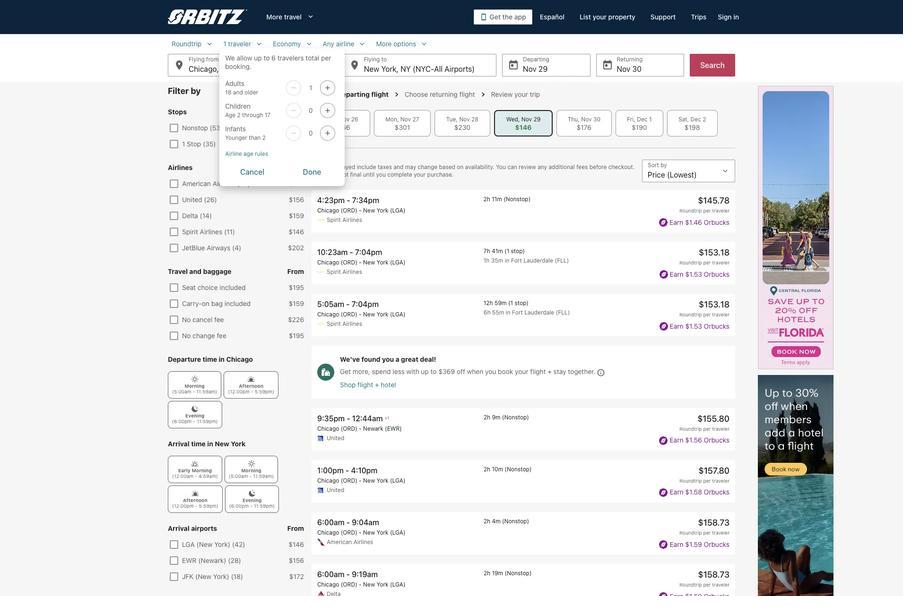 Task type: locate. For each thing, give the bounding box(es) containing it.
1 vertical spatial 30
[[593, 116, 600, 123]]

more inside dropdown button
[[266, 13, 282, 21]]

6 orbucks from the top
[[704, 541, 730, 549]]

(6:00pm up (42) at the bottom left
[[229, 504, 249, 509]]

earn for 1:00pm - 4:10pm
[[670, 489, 683, 497]]

1 vertical spatial evening 6:00pm through 11:59pm element
[[225, 486, 279, 513]]

0 vertical spatial 7:04pm
[[355, 248, 382, 257]]

(nonstop) for 6:00am - 9:04am
[[502, 518, 529, 525]]

1 (lga) from the top
[[390, 207, 405, 214]]

1 vertical spatial spirit airlines
[[327, 269, 362, 276]]

1 $153.18 from the top
[[699, 248, 730, 258]]

any airline button
[[319, 40, 370, 48]]

0 horizontal spatial afternoon (12:00pm - 5:59pm)
[[172, 498, 218, 509]]

0 horizontal spatial choose
[[312, 90, 336, 98]]

spirit down delta
[[182, 228, 198, 236]]

5 orbucks from the top
[[704, 489, 730, 497]]

$156 for $159
[[289, 196, 304, 204]]

new inside the 6:00am - 9:19am chicago (ord) - new york (lga)
[[363, 582, 375, 589]]

$158.73 roundtrip per traveler up earn $1.59 orbucks
[[680, 518, 730, 536]]

(lga) inside 1:00pm - 4:10pm chicago (ord) - new york (lga)
[[390, 477, 405, 485]]

united up delta
[[182, 196, 202, 204]]

none search field containing search
[[168, 40, 735, 186]]

30 inside button
[[632, 65, 642, 73]]

0 vertical spatial evening (6:00pm - 11:59pm)
[[172, 413, 218, 425]]

2 (ord) from the top
[[341, 259, 357, 266]]

0 vertical spatial york)
[[214, 541, 230, 549]]

$1.53 for 10:23am - 7:04pm
[[685, 270, 702, 278]]

1h
[[484, 257, 490, 264]]

loyalty logo image
[[659, 218, 668, 227], [659, 271, 668, 279], [659, 323, 668, 331], [659, 437, 668, 445], [659, 489, 668, 497], [659, 541, 668, 549], [659, 593, 668, 597]]

$159 for carry-on bag included
[[289, 300, 304, 308]]

2h for 4:10pm
[[484, 466, 490, 473]]

flight inside "step 2 of 3. choose returning flight, choose returning flight" element
[[459, 90, 475, 98]]

0 vertical spatial $1.53
[[685, 270, 702, 278]]

6 earn from the top
[[670, 541, 683, 549]]

small image right airline
[[358, 40, 367, 48]]

airline age rules link down than
[[225, 150, 268, 158]]

2 for through
[[237, 112, 241, 119]]

2 arrival from the top
[[168, 525, 189, 533]]

1 traveler button
[[219, 40, 267, 48]]

1 earn $1.53 orbucks from the top
[[670, 270, 730, 278]]

2 right "sat,"
[[703, 116, 706, 123]]

traveler for 10:23am - 7:04pm
[[712, 260, 730, 266]]

chicago inside 6:00am - 9:04am chicago (ord) - new york (lga)
[[317, 530, 339, 537]]

(new for lga
[[196, 541, 213, 549]]

to left 6
[[264, 54, 270, 62]]

increase adult travelers image
[[322, 84, 333, 92], [326, 86, 330, 90]]

7:04pm for 10:23am - 7:04pm
[[355, 248, 382, 257]]

baggage
[[203, 268, 232, 276]]

0 vertical spatial included
[[220, 284, 246, 292]]

(5:00am down departure
[[172, 389, 191, 395]]

booking.
[[225, 62, 252, 70]]

0 vertical spatial earn $1.53 orbucks
[[670, 270, 730, 278]]

roundtrip inside $157.80 roundtrip per traveler
[[680, 478, 702, 484]]

(ord) inside 5:05am - 7:04pm chicago (ord) - new york (lga)
[[341, 311, 357, 318]]

0 horizontal spatial get
[[340, 368, 351, 376]]

1 $156 from the top
[[289, 196, 304, 204]]

6:00am for 6:00am - 9:19am
[[317, 571, 345, 579]]

$202
[[288, 244, 304, 252]]

(lga) inside 10:23am - 7:04pm chicago (ord) - new york (lga)
[[390, 259, 405, 266]]

no for no change fee
[[182, 332, 191, 340]]

(ord) down 9:35pm - 12:44am +1
[[341, 425, 357, 432]]

29 up "trip"
[[538, 65, 548, 73]]

and down adults
[[233, 89, 243, 96]]

more inside button
[[376, 40, 392, 48]]

york) for (18)
[[213, 573, 229, 581]]

(ord) down 9:19am at bottom left
[[341, 582, 357, 589]]

infants younger than 2
[[225, 125, 266, 141]]

york inside 6:00am - 9:04am chicago (ord) - new york (lga)
[[377, 530, 388, 537]]

2 $153.18 from the top
[[699, 300, 730, 310]]

get for get the app
[[490, 13, 501, 21]]

loyalty logo image for 6:00am - 9:19am
[[659, 593, 668, 597]]

fort inside 7h 41m (1 stop) 1h 35m in fort lauderdale (fll)
[[511, 257, 522, 264]]

0 horizontal spatial up
[[254, 54, 262, 62]]

roundtrip inside $145.78 roundtrip per traveler
[[680, 208, 702, 214]]

small image for 1 traveler
[[255, 40, 263, 48]]

xsmall image right early
[[191, 460, 199, 468]]

0 horizontal spatial (12:00pm
[[172, 504, 194, 509]]

york inside the 6:00am - 9:19am chicago (ord) - new york (lga)
[[377, 582, 388, 589]]

tab list
[[312, 110, 735, 137]]

6:00am inside the 6:00am - 9:19am chicago (ord) - new york (lga)
[[317, 571, 345, 579]]

change down no cancel fee
[[192, 332, 215, 340]]

evening 6:00pm through 11:59pm element up (42) at the bottom left
[[225, 486, 279, 513]]

0 horizontal spatial 2
[[237, 112, 241, 119]]

small image
[[305, 40, 313, 48], [420, 40, 429, 48]]

(42)
[[232, 541, 245, 549]]

4 (ord) from the top
[[341, 425, 357, 432]]

small image
[[205, 40, 214, 48], [255, 40, 263, 48], [358, 40, 367, 48]]

1 vertical spatial on
[[202, 300, 209, 308]]

per inside $157.80 roundtrip per traveler
[[703, 478, 711, 484]]

small image up "chicago,"
[[205, 40, 214, 48]]

earn $1.53 orbucks for 5:05am - 7:04pm
[[670, 322, 730, 330]]

1 horizontal spatial afternoon
[[239, 383, 263, 389]]

$158.73 for 9:04am
[[698, 518, 730, 528]]

2 horizontal spatial 1
[[649, 116, 652, 123]]

small image for economy
[[305, 40, 313, 48]]

complete
[[387, 171, 412, 178]]

4 from from the top
[[287, 525, 304, 533]]

2 small image from the left
[[420, 40, 429, 48]]

1 vertical spatial time
[[191, 440, 206, 448]]

search
[[700, 61, 725, 69]]

carry-on bag included
[[182, 300, 251, 308]]

2 vertical spatial united
[[327, 487, 344, 494]]

0 horizontal spatial 11:59am)
[[196, 389, 217, 395]]

get inside list
[[340, 368, 351, 376]]

(nonstop) for 6:00am - 9:19am
[[505, 570, 532, 577]]

age
[[244, 150, 253, 157]]

included down baggage
[[220, 284, 246, 292]]

change inside prices displayed include taxes and may change based on availability. you can review any additional fees before checkout. prices are not final until you complete your purchase.
[[418, 164, 437, 171]]

stop) inside 12h 59m (1 stop) 6h 55m in fort lauderdale (fll)
[[515, 300, 529, 307]]

$158.73 down earn $1.59 orbucks
[[698, 570, 730, 580]]

and up 'seat'
[[189, 268, 201, 276]]

1 vertical spatial and
[[394, 164, 403, 171]]

(fll) inside 12h 59m (1 stop) 6h 55m in fort lauderdale (fll)
[[556, 309, 570, 316]]

(new right jfk
[[195, 573, 211, 581]]

2 inside children age 2 through 17
[[237, 112, 241, 119]]

None search field
[[168, 40, 735, 186]]

0 vertical spatial afternoon 12:00pm through 5:59pm element
[[224, 372, 278, 399]]

2 from from the top
[[287, 164, 304, 172]]

2 (lga) from the top
[[390, 259, 405, 266]]

info_outline image
[[596, 369, 605, 377], [597, 369, 604, 376]]

3 (ord) from the top
[[341, 311, 357, 318]]

you left book
[[485, 368, 496, 376]]

- inside early morning (12:00am - 4:59am)
[[195, 474, 197, 479]]

2 no from the top
[[182, 332, 191, 340]]

1 vertical spatial lauderdale
[[524, 309, 554, 316]]

$1.59
[[685, 541, 702, 549]]

1 horizontal spatial 1
[[223, 40, 226, 48]]

1 loyalty logo image from the top
[[659, 218, 668, 227]]

0 vertical spatial afternoon (12:00pm - 5:59pm)
[[228, 383, 274, 395]]

flight inside shop flight + hotel "link"
[[357, 381, 373, 389]]

in down no change fee
[[219, 356, 225, 364]]

$159 for delta (14)
[[289, 212, 304, 220]]

app
[[514, 13, 526, 21]]

nov inside sun, nov 26 $466
[[339, 116, 350, 123]]

3 2h from the top
[[484, 466, 490, 473]]

spirit airlines down 4:23pm - 7:34pm chicago (ord) - new york (lga)
[[327, 217, 362, 224]]

fee down bag
[[214, 316, 224, 324]]

1 orbucks from the top
[[704, 218, 730, 226]]

$146 for lga (new york) (42)
[[289, 541, 304, 549]]

6:00am left 9:19am at bottom left
[[317, 571, 345, 579]]

1 vertical spatial get
[[340, 368, 351, 376]]

your down may
[[414, 171, 426, 178]]

jetblue airways (4)
[[182, 244, 241, 252]]

new for 10:23am - 7:04pm
[[363, 259, 375, 266]]

trips
[[691, 13, 706, 21]]

2 $159 from the top
[[289, 212, 304, 220]]

1 small image from the left
[[205, 40, 214, 48]]

chicago for 1:00pm - 4:10pm
[[317, 477, 339, 485]]

(ord) for 4:23pm - 7:34pm
[[341, 207, 357, 214]]

more left the travel
[[266, 13, 282, 21]]

3 (lga) from the top
[[390, 311, 405, 318]]

1 vertical spatial american
[[327, 539, 352, 546]]

1 vertical spatial afternoon
[[183, 498, 207, 504]]

2 $158.73 from the top
[[698, 570, 730, 580]]

0 vertical spatial $158.73 roundtrip per traveler
[[680, 518, 730, 536]]

1 vertical spatial you
[[382, 356, 394, 364]]

new inside 4:23pm - 7:34pm chicago (ord) - new york (lga)
[[363, 207, 375, 214]]

7:04pm inside 5:05am - 7:04pm chicago (ord) - new york (lga)
[[352, 300, 379, 309]]

1 $158.73 from the top
[[698, 518, 730, 528]]

2 earn from the top
[[670, 270, 684, 278]]

6 (lga) from the top
[[390, 582, 405, 589]]

(ord) inside 6:00am - 9:04am chicago (ord) - new york (lga)
[[341, 530, 357, 537]]

york inside 5:05am - 7:04pm chicago (ord) - new york (lga)
[[377, 311, 388, 318]]

lauderdale inside 12h 59m (1 stop) 6h 55m in fort lauderdale (fll)
[[524, 309, 554, 316]]

(12:00pm up arrival airports
[[172, 504, 194, 509]]

per inside we allow up to 6 travelers total per booking.
[[321, 54, 331, 62]]

evening 6:00pm through 11:59pm element up 'arrival time in new york'
[[168, 401, 222, 429]]

get left the
[[490, 13, 501, 21]]

xsmall image for departure
[[191, 376, 198, 383]]

(nonstop) right 19m
[[505, 570, 532, 577]]

roundtrip inside roundtrip button
[[172, 40, 202, 48]]

fort
[[511, 257, 522, 264], [512, 309, 523, 316]]

2 $153.18 roundtrip per traveler from the top
[[680, 300, 730, 318]]

2 earn $1.53 orbucks from the top
[[670, 322, 730, 330]]

morning 5:00am through 11:59am element down departure
[[168, 372, 221, 399]]

1 $153.18 roundtrip per traveler from the top
[[680, 248, 730, 266]]

new inside 10:23am - 7:04pm chicago (ord) - new york (lga)
[[363, 259, 375, 266]]

2h 10m (nonstop)
[[484, 466, 532, 473]]

1 vertical spatial $156
[[289, 557, 304, 565]]

jfk (new york) (18)
[[182, 573, 243, 581]]

arrival time in new york
[[168, 440, 246, 448]]

1 vertical spatial evening (6:00pm - 11:59pm)
[[229, 498, 275, 509]]

no left the cancel
[[182, 316, 191, 324]]

10:23am - 7:04pm chicago (ord) - new york (lga)
[[317, 248, 405, 266]]

1 earn from the top
[[670, 218, 683, 226]]

dec for $190
[[637, 116, 647, 123]]

0 vertical spatial evening 6:00pm through 11:59pm element
[[168, 401, 222, 429]]

choose for choose returning flight
[[405, 90, 428, 98]]

chicago inside 5:05am - 7:04pm chicago (ord) - new york (lga)
[[317, 311, 339, 318]]

1 vertical spatial $158.73
[[698, 570, 730, 580]]

$159 down the done
[[289, 180, 304, 188]]

3 spirit airlines from the top
[[327, 321, 362, 328]]

nov inside tue, nov 28 $230
[[459, 116, 470, 123]]

fri, dec 1 $190
[[627, 116, 652, 131]]

earn for 4:23pm - 7:34pm
[[670, 218, 683, 226]]

(new for jfk
[[195, 573, 211, 581]]

(lga) inside 4:23pm - 7:34pm chicago (ord) - new york (lga)
[[390, 207, 405, 214]]

7:04pm right "5:05am"
[[352, 300, 379, 309]]

$156 for $172
[[289, 557, 304, 565]]

morning (5:00am - 11:59am)
[[172, 383, 217, 395], [229, 468, 274, 479]]

displayed
[[330, 164, 355, 171]]

nov 30
[[617, 65, 642, 73]]

5:05am - 7:04pm chicago (ord) - new york (lga)
[[317, 300, 405, 318]]

0 horizontal spatial morning 5:00am through 11:59am element
[[168, 372, 221, 399]]

1 horizontal spatial evening (6:00pm - 11:59pm)
[[229, 498, 275, 509]]

xsmall image down departure
[[191, 376, 198, 383]]

$146 up $154
[[289, 124, 304, 132]]

1 horizontal spatial get
[[490, 13, 501, 21]]

economy button
[[269, 40, 317, 48]]

spirit airlines for 10:23am
[[327, 269, 362, 276]]

0 vertical spatial stop)
[[511, 248, 525, 255]]

chicago inside the 6:00am - 9:19am chicago (ord) - new york (lga)
[[317, 582, 339, 589]]

from
[[287, 108, 304, 116], [287, 164, 304, 172], [287, 268, 304, 276], [287, 525, 304, 533]]

o'hare
[[251, 65, 275, 73]]

+ left hotel
[[375, 381, 379, 389]]

$155.80 roundtrip per traveler
[[680, 414, 730, 432]]

2h
[[483, 196, 490, 203], [484, 414, 490, 421], [484, 466, 490, 473], [484, 518, 490, 525], [484, 570, 490, 577]]

(ord) inside 10:23am - 7:04pm chicago (ord) - new york (lga)
[[341, 259, 357, 266]]

chicago for 10:23am - 7:04pm
[[317, 259, 339, 266]]

evening (6:00pm - 11:59pm) for the bottommost evening 6:00pm through 11:59pm element
[[229, 498, 275, 509]]

(ord) for 1:00pm - 4:10pm
[[341, 477, 357, 485]]

1 horizontal spatial afternoon 12:00pm through 5:59pm element
[[224, 372, 278, 399]]

2 choose from the left
[[405, 90, 428, 98]]

chicago inside 1:00pm - 4:10pm chicago (ord) - new york (lga)
[[317, 477, 339, 485]]

loyalty logo image for 6:00am - 9:04am
[[659, 541, 668, 549]]

lauderdale inside 7h 41m (1 stop) 1h 35m in fort lauderdale (fll)
[[523, 257, 553, 264]]

(lga) for 6:00am - 9:19am
[[390, 582, 405, 589]]

(ord) up american airlines
[[341, 530, 357, 537]]

6:00am for 6:00am - 9:04am
[[317, 519, 345, 527]]

american down 6:00am - 9:04am chicago (ord) - new york (lga)
[[327, 539, 352, 546]]

$158.73 roundtrip per traveler for 6:00am - 9:04am
[[680, 518, 730, 536]]

time for arrival
[[191, 440, 206, 448]]

on left bag
[[202, 300, 209, 308]]

1 vertical spatial 29
[[534, 116, 541, 123]]

nov inside mon, nov 27 $301
[[400, 116, 411, 123]]

(fll) for 10:23am - 7:04pm
[[555, 257, 569, 264]]

in right 55m
[[506, 309, 510, 316]]

+ inside "link"
[[375, 381, 379, 389]]

4:23pm
[[317, 196, 345, 205]]

0 vertical spatial 30
[[632, 65, 642, 73]]

nov inside wed, nov 29 $146
[[521, 116, 532, 123]]

0 horizontal spatial 30
[[593, 116, 600, 123]]

1 2h from the top
[[483, 196, 490, 203]]

1 download the app button image from the left
[[480, 13, 488, 21]]

list
[[580, 13, 591, 21]]

2 vertical spatial xsmall image
[[191, 460, 199, 468]]

1 vertical spatial (1
[[508, 300, 513, 307]]

$230
[[454, 123, 470, 131]]

0 vertical spatial 5:59pm)
[[255, 389, 274, 395]]

morning (5:00am - 11:59am) right 4:59am)
[[229, 468, 274, 479]]

1 vertical spatial 1
[[649, 116, 652, 123]]

30
[[632, 65, 642, 73], [593, 116, 600, 123]]

xsmall image
[[247, 376, 255, 383], [248, 460, 255, 468], [191, 490, 199, 498], [248, 490, 256, 498]]

1 left stop
[[182, 140, 185, 148]]

per for 1:00pm - 4:10pm
[[703, 478, 711, 484]]

0 horizontal spatial small image
[[305, 40, 313, 48]]

loyalty logo image for 10:23am - 7:04pm
[[659, 271, 668, 279]]

choose up 27
[[405, 90, 428, 98]]

earn for 6:00am - 9:04am
[[670, 541, 683, 549]]

1 horizontal spatial 11:59am)
[[253, 474, 274, 479]]

list containing $145.78
[[312, 190, 735, 597]]

dec
[[637, 116, 647, 123], [691, 116, 701, 123]]

and up 'complete' on the left top of page
[[394, 164, 403, 171]]

7:04pm inside 10:23am - 7:04pm chicago (ord) - new york (lga)
[[355, 248, 382, 257]]

2h left 4m
[[484, 518, 490, 525]]

choose up increase children travelers image
[[312, 90, 336, 98]]

(nonstop) right 10m
[[505, 466, 532, 473]]

get inside get the app link
[[490, 13, 501, 21]]

0 vertical spatial (1
[[504, 248, 509, 255]]

dec up $190 on the right top of the page
[[637, 116, 647, 123]]

dec inside sat, dec 2 $198
[[691, 116, 701, 123]]

(lga) inside the 6:00am - 9:19am chicago (ord) - new york (lga)
[[390, 582, 405, 589]]

(6:00pm up 'arrival time in new york'
[[172, 419, 192, 425]]

0 vertical spatial 29
[[538, 65, 548, 73]]

2 vertical spatial you
[[485, 368, 496, 376]]

time
[[203, 356, 217, 364], [191, 440, 206, 448]]

5 (lga) from the top
[[390, 530, 405, 537]]

1 arrival from the top
[[168, 440, 189, 448]]

6:00am
[[317, 519, 345, 527], [317, 571, 345, 579]]

3 $159 from the top
[[289, 300, 304, 308]]

2 6:00am from the top
[[317, 571, 345, 579]]

nov
[[523, 65, 536, 73], [617, 65, 630, 73], [339, 116, 350, 123], [400, 116, 411, 123], [459, 116, 470, 123], [521, 116, 532, 123], [581, 116, 592, 123]]

fort inside 12h 59m (1 stop) 6h 55m in fort lauderdale (fll)
[[512, 309, 523, 316]]

1 vertical spatial $158.73 roundtrip per traveler
[[680, 570, 730, 588]]

flight down more,
[[357, 381, 373, 389]]

(ord) for 10:23am - 7:04pm
[[341, 259, 357, 266]]

1 $159 from the top
[[289, 180, 304, 188]]

$159 up $226
[[289, 300, 304, 308]]

0 vertical spatial up
[[254, 54, 262, 62]]

+
[[548, 368, 552, 376], [375, 381, 379, 389]]

1 vertical spatial york)
[[213, 573, 229, 581]]

arrival up the lga
[[168, 525, 189, 533]]

united down 1:00pm
[[327, 487, 344, 494]]

1 right fri,
[[649, 116, 652, 123]]

2 inside sat, dec 2 $198
[[703, 116, 706, 123]]

(ord) inside 1:00pm - 4:10pm chicago (ord) - new york (lga)
[[341, 477, 357, 485]]

stop) right 59m at the bottom right of the page
[[515, 300, 529, 307]]

1 vertical spatial $195
[[289, 332, 304, 340]]

more
[[266, 13, 282, 21], [376, 40, 392, 48]]

american up united (26) at left
[[182, 180, 211, 188]]

1 vertical spatial prices
[[312, 171, 328, 178]]

1 small image from the left
[[305, 40, 313, 48]]

(1 right 59m at the bottom right of the page
[[508, 300, 513, 307]]

2 2h from the top
[[484, 414, 490, 421]]

traveler inside $157.80 roundtrip per traveler
[[712, 478, 730, 484]]

1 horizontal spatial (12:00pm
[[228, 389, 250, 395]]

airlines left (33) on the left top of page
[[213, 180, 235, 188]]

we allow up to 6 travelers total per booking.
[[225, 54, 331, 70]]

2 $156 from the top
[[289, 557, 304, 565]]

arrival for arrival time in new york
[[168, 440, 189, 448]]

morning 5:00am through 11:59am element
[[168, 372, 221, 399], [225, 456, 278, 484]]

0 vertical spatial xsmall image
[[191, 376, 198, 383]]

early morning (12:00am - 4:59am)
[[172, 468, 218, 479]]

(nonstop) for 1:00pm - 4:10pm
[[505, 466, 532, 473]]

no for no cancel fee
[[182, 316, 191, 324]]

your inside list
[[515, 368, 528, 376]]

1 no from the top
[[182, 316, 191, 324]]

0 vertical spatial you
[[376, 171, 386, 178]]

step 2 of 3. choose returning flight, choose returning flight element
[[405, 90, 491, 99]]

4 2h from the top
[[484, 518, 490, 525]]

$158.73 roundtrip per traveler for 6:00am - 9:19am
[[680, 570, 730, 588]]

final
[[350, 171, 361, 178]]

increase infant travelers image
[[322, 130, 333, 137]]

afternoon for xsmall icon associated with the afternoon 12:00pm through 5:59pm element to the top
[[239, 383, 263, 389]]

1 $158.73 roundtrip per traveler from the top
[[680, 518, 730, 536]]

xsmall image for arrival
[[191, 460, 199, 468]]

flight
[[371, 90, 389, 98], [459, 90, 475, 98], [530, 368, 546, 376], [357, 381, 373, 389]]

(lga) for 10:23am - 7:04pm
[[390, 259, 405, 266]]

prices left displayed
[[312, 164, 328, 171]]

5 loyalty logo image from the top
[[659, 489, 668, 497]]

new york, ny (nyc-all airports) button
[[343, 54, 496, 77]]

earn for 10:23am - 7:04pm
[[670, 270, 684, 278]]

wed,
[[506, 116, 520, 123]]

1 dec from the left
[[637, 116, 647, 123]]

(nonstop)
[[504, 196, 531, 203], [502, 414, 529, 421], [505, 466, 532, 473], [502, 518, 529, 525], [505, 570, 532, 577]]

airlines
[[168, 164, 193, 172], [213, 180, 235, 188], [342, 217, 362, 224], [200, 228, 222, 236], [342, 269, 362, 276], [342, 321, 362, 328], [353, 539, 373, 546]]

11:59pm) for the bottommost evening 6:00pm through 11:59pm element
[[254, 504, 275, 509]]

1 spirit airlines from the top
[[327, 217, 362, 224]]

united down 9:35pm
[[327, 435, 344, 442]]

small image for more options
[[420, 40, 429, 48]]

to
[[264, 54, 270, 62], [430, 368, 437, 376]]

$146 up $172
[[289, 541, 304, 549]]

2 $1.53 from the top
[[685, 322, 702, 330]]

0 horizontal spatial more
[[266, 13, 282, 21]]

0 vertical spatial fee
[[214, 316, 224, 324]]

evening (6:00pm - 11:59pm)
[[172, 413, 218, 425], [229, 498, 275, 509]]

(newark)
[[198, 557, 226, 565]]

1 vertical spatial afternoon (12:00pm - 5:59pm)
[[172, 498, 218, 509]]

$158.73 up earn $1.59 orbucks
[[698, 518, 730, 528]]

59m
[[495, 300, 507, 307]]

evening up 'arrival time in new york'
[[185, 413, 205, 419]]

stop) inside 7h 41m (1 stop) 1h 35m in fort lauderdale (fll)
[[511, 248, 525, 255]]

thu,
[[568, 116, 580, 123]]

$157.80
[[699, 466, 730, 476]]

0 horizontal spatial and
[[189, 268, 201, 276]]

fee for no cancel fee
[[214, 316, 224, 324]]

0 vertical spatial $156
[[289, 196, 304, 204]]

carry-
[[182, 300, 202, 308]]

12:44am
[[352, 415, 383, 423]]

your inside list your property link
[[593, 13, 607, 21]]

(lga) inside 6:00am - 9:04am chicago (ord) - new york (lga)
[[390, 530, 405, 537]]

morning right early
[[192, 468, 212, 474]]

$146 down wed,
[[515, 123, 532, 131]]

1 from from the top
[[287, 108, 304, 116]]

$159 up $202
[[289, 212, 304, 220]]

5 2h from the top
[[484, 570, 490, 577]]

up up o'hare
[[254, 54, 262, 62]]

evening 6:00pm through 11:59pm element
[[168, 401, 222, 429], [225, 486, 279, 513]]

$153.18 roundtrip per traveler
[[680, 248, 730, 266], [680, 300, 730, 318]]

more for more travel
[[266, 13, 282, 21]]

flight up shop flight + hotel "link"
[[530, 368, 546, 376]]

xsmall image inside evening 6:00pm through 11:59pm element
[[248, 490, 256, 498]]

to left $369 at bottom
[[430, 368, 437, 376]]

in right 35m
[[505, 257, 509, 264]]

1 (ord) from the top
[[341, 207, 357, 214]]

spirit down 4:23pm
[[327, 217, 341, 224]]

earn $1.59 orbucks
[[670, 541, 730, 549]]

2 small image from the left
[[255, 40, 263, 48]]

1 horizontal spatial 30
[[632, 65, 642, 73]]

decrease children travelers image
[[288, 107, 299, 114]]

0 vertical spatial get
[[490, 13, 501, 21]]

(ord) inside the 6:00am - 9:19am chicago (ord) - new york (lga)
[[341, 582, 357, 589]]

$156 up $172
[[289, 557, 304, 565]]

spirit airlines
[[327, 217, 362, 224], [327, 269, 362, 276], [327, 321, 362, 328]]

2 vertical spatial and
[[189, 268, 201, 276]]

can
[[507, 164, 517, 171]]

1 $1.53 from the top
[[685, 270, 702, 278]]

xsmall image inside morning 5:00am through 11:59am element
[[248, 460, 255, 468]]

new for 5:05am - 7:04pm
[[363, 311, 375, 318]]

2 prices from the top
[[312, 171, 328, 178]]

chicago inside 10:23am - 7:04pm chicago (ord) - new york (lga)
[[317, 259, 339, 266]]

(ewr)
[[385, 425, 402, 432]]

traveler inside $145.78 roundtrip per traveler
[[712, 208, 730, 214]]

york inside 10:23am - 7:04pm chicago (ord) - new york (lga)
[[377, 259, 388, 266]]

airlines down 4:23pm - 7:34pm chicago (ord) - new york (lga)
[[342, 217, 362, 224]]

2h left 10m
[[484, 466, 490, 473]]

small image right options
[[420, 40, 429, 48]]

book
[[498, 368, 513, 376]]

xsmall image for right morning 5:00am through 11:59am element
[[248, 460, 255, 468]]

(fll) inside 7h 41m (1 stop) 1h 35m in fort lauderdale (fll)
[[555, 257, 569, 264]]

new inside 6:00am - 9:04am chicago (ord) - new york (lga)
[[363, 530, 375, 537]]

(ord) down 10:23am
[[341, 259, 357, 266]]

2 dec from the left
[[691, 116, 701, 123]]

$195 down $226
[[289, 332, 304, 340]]

(nyc-
[[413, 65, 434, 73]]

$157.80 roundtrip per traveler
[[680, 466, 730, 484]]

chicago inside 4:23pm - 7:34pm chicago (ord) - new york (lga)
[[317, 207, 339, 214]]

roundtrip
[[172, 40, 202, 48], [680, 208, 702, 214], [680, 260, 702, 266], [680, 312, 702, 318], [680, 426, 702, 432], [680, 478, 702, 484], [680, 531, 702, 536], [680, 583, 702, 588]]

$158.73
[[698, 518, 730, 528], [698, 570, 730, 580]]

2
[[237, 112, 241, 119], [703, 116, 706, 123], [262, 134, 266, 141]]

(lga) inside 5:05am - 7:04pm chicago (ord) - new york (lga)
[[390, 311, 405, 318]]

0 vertical spatial on
[[457, 164, 464, 171]]

6:00am inside 6:00am - 9:04am chicago (ord) - new york (lga)
[[317, 519, 345, 527]]

medium image
[[305, 12, 315, 22]]

0 horizontal spatial 11:59pm)
[[197, 419, 218, 425]]

0 vertical spatial prices
[[312, 164, 328, 171]]

1 horizontal spatial small image
[[255, 40, 263, 48]]

stop) right 41m
[[511, 248, 525, 255]]

3 earn from the top
[[670, 322, 684, 330]]

dec inside fri, dec 1 $190
[[637, 116, 647, 123]]

2 inside the infants younger than 2
[[262, 134, 266, 141]]

3 from from the top
[[287, 268, 304, 276]]

6:00am up american airlines
[[317, 519, 345, 527]]

(1 inside 7h 41m (1 stop) 1h 35m in fort lauderdale (fll)
[[504, 248, 509, 255]]

1 prices from the top
[[312, 164, 328, 171]]

earn $1.53 orbucks
[[670, 270, 730, 278], [670, 322, 730, 330]]

10m
[[492, 466, 503, 473]]

2 $195 from the top
[[289, 332, 304, 340]]

2h left 19m
[[484, 570, 490, 577]]

0 horizontal spatial dec
[[637, 116, 647, 123]]

sun,
[[326, 116, 337, 123]]

1 vertical spatial more
[[376, 40, 392, 48]]

new inside 1:00pm - 4:10pm chicago (ord) - new york (lga)
[[363, 477, 375, 485]]

up right with in the bottom of the page
[[421, 368, 429, 376]]

11:59pm)
[[197, 419, 218, 425], [254, 504, 275, 509]]

you left "a"
[[382, 356, 394, 364]]

fee for no change fee
[[217, 332, 226, 340]]

1 vertical spatial earn $1.53 orbucks
[[670, 322, 730, 330]]

1 vertical spatial 11:59am)
[[253, 474, 274, 479]]

2 orbucks from the top
[[704, 270, 730, 278]]

york inside 4:23pm - 7:34pm chicago (ord) - new york (lga)
[[377, 207, 388, 214]]

morning down departure
[[185, 383, 205, 389]]

roundtrip for 6:00am - 9:04am
[[680, 531, 702, 536]]

more travel
[[266, 13, 302, 21]]

in inside 12h 59m (1 stop) 6h 55m in fort lauderdale (fll)
[[506, 309, 510, 316]]

1 6:00am from the top
[[317, 519, 345, 527]]

5 earn from the top
[[670, 489, 683, 497]]

fort right 35m
[[511, 257, 522, 264]]

(1 inside 12h 59m (1 stop) 6h 55m in fort lauderdale (fll)
[[508, 300, 513, 307]]

airlines down stop
[[168, 164, 193, 172]]

nov for $176
[[581, 116, 592, 123]]

1 horizontal spatial and
[[233, 89, 243, 96]]

2 spirit airlines from the top
[[327, 269, 362, 276]]

1 $195 from the top
[[289, 284, 304, 292]]

7 (ord) from the top
[[341, 582, 357, 589]]

1 choose from the left
[[312, 90, 336, 98]]

1 horizontal spatial choose
[[405, 90, 428, 98]]

1 vertical spatial included
[[225, 300, 251, 308]]

0 vertical spatial 6:00am
[[317, 519, 345, 527]]

per for 10:23am - 7:04pm
[[703, 260, 711, 266]]

lauderdale right 55m
[[524, 309, 554, 316]]

download the app button image
[[480, 13, 488, 21], [482, 14, 486, 20]]

29
[[538, 65, 548, 73], [534, 116, 541, 123]]

york) left (18)
[[213, 573, 229, 581]]

2h for 9:04am
[[484, 518, 490, 525]]

0 vertical spatial and
[[233, 89, 243, 96]]

american inside list
[[327, 539, 352, 546]]

jfk
[[182, 573, 194, 581]]

increase children travelers image
[[326, 108, 330, 113]]

1 vertical spatial 11:59pm)
[[254, 504, 275, 509]]

departure
[[168, 356, 201, 364]]

flight right returning
[[459, 90, 475, 98]]

3 orbucks from the top
[[704, 322, 730, 330]]

(nonstop) for 4:23pm - 7:34pm
[[504, 196, 531, 203]]

$301
[[395, 123, 410, 131]]

airlines down 5:05am - 7:04pm chicago (ord) - new york (lga)
[[342, 321, 362, 328]]

lauderdale for 10:23am - 7:04pm
[[523, 257, 553, 264]]

0 vertical spatial +
[[548, 368, 552, 376]]

(new down airports
[[196, 541, 213, 549]]

$156 down the done
[[289, 196, 304, 204]]

any
[[538, 164, 547, 171]]

4 (lga) from the top
[[390, 477, 405, 485]]

2 $158.73 roundtrip per traveler from the top
[[680, 570, 730, 588]]

small image for roundtrip
[[205, 40, 214, 48]]

(new
[[196, 541, 213, 549], [195, 573, 211, 581]]

cancel
[[192, 316, 212, 324]]

0 vertical spatial arrival
[[168, 440, 189, 448]]

with
[[406, 368, 419, 376]]

1 vertical spatial to
[[430, 368, 437, 376]]

0 vertical spatial time
[[203, 356, 217, 364]]

time down no change fee
[[203, 356, 217, 364]]

roundtrip inside the $155.80 roundtrip per traveler
[[680, 426, 702, 432]]

6 loyalty logo image from the top
[[659, 541, 668, 549]]

0 vertical spatial 11:59pm)
[[197, 419, 218, 425]]

new inside 5:05am - 7:04pm chicago (ord) - new york (lga)
[[363, 311, 375, 318]]

afternoon 12:00pm through 5:59pm element
[[224, 372, 278, 399], [168, 486, 223, 513]]

5 (ord) from the top
[[341, 477, 357, 485]]

york inside 1:00pm - 4:10pm chicago (ord) - new york (lga)
[[377, 477, 388, 485]]

flight right departing
[[371, 90, 389, 98]]

6:00am - 9:19am chicago (ord) - new york (lga)
[[317, 571, 405, 589]]

0 vertical spatial 11:59am)
[[196, 389, 217, 395]]

$172
[[289, 573, 304, 581]]

2 loyalty logo image from the top
[[659, 271, 668, 279]]

loyalty logo image for 4:23pm - 7:34pm
[[659, 218, 668, 227]]

arrival for arrival airports
[[168, 525, 189, 533]]

ny
[[400, 65, 411, 73]]

list
[[312, 190, 735, 597]]

$146 inside wed, nov 29 $146
[[515, 123, 532, 131]]

chicago for 6:00am - 9:19am
[[317, 582, 339, 589]]

0 horizontal spatial 5:59pm)
[[199, 504, 218, 509]]

nov for $230
[[459, 116, 470, 123]]

in inside the sign in dropdown button
[[733, 13, 739, 21]]

6 (ord) from the top
[[341, 530, 357, 537]]

6
[[271, 54, 276, 62]]

xsmall image inside 'early morning 12:00am through 4:59am' element
[[191, 460, 199, 468]]

0 vertical spatial fort
[[511, 257, 522, 264]]

york for 4:23pm - 7:34pm
[[377, 207, 388, 214]]

per for 4:23pm - 7:34pm
[[703, 208, 711, 214]]

you inside prices displayed include taxes and may change based on availability. you can review any additional fees before checkout. prices are not final until you complete your purchase.
[[376, 171, 386, 178]]

xsmall image
[[191, 376, 198, 383], [191, 406, 199, 413], [191, 460, 199, 468]]

3 loyalty logo image from the top
[[659, 323, 668, 331]]

(ord) down 7:34pm at the top of the page
[[341, 207, 357, 214]]

3 small image from the left
[[358, 40, 367, 48]]

roundtrip for 10:23am - 7:04pm
[[680, 260, 702, 266]]

7 loyalty logo image from the top
[[659, 593, 668, 597]]

spirit for 10:23am
[[327, 269, 341, 276]]

7:04pm for 5:05am - 7:04pm
[[352, 300, 379, 309]]

in inside 7h 41m (1 stop) 1h 35m in fort lauderdale (fll)
[[505, 257, 509, 264]]

1 inside fri, dec 1 $190
[[649, 116, 652, 123]]

spend
[[372, 368, 391, 376]]

0 vertical spatial $153.18
[[699, 248, 730, 258]]

1 vertical spatial arrival
[[168, 525, 189, 533]]

no change fee
[[182, 332, 226, 340]]

1 inside button
[[223, 40, 226, 48]]

chicago for 4:23pm - 7:34pm
[[317, 207, 339, 214]]

per inside $145.78 roundtrip per traveler
[[703, 208, 711, 214]]



Task type: describe. For each thing, give the bounding box(es) containing it.
1 vertical spatial (5:00am
[[229, 474, 248, 479]]

stops
[[168, 108, 187, 116]]

(lga) for 4:23pm - 7:34pm
[[390, 207, 405, 214]]

chicago (ord) - newark (ewr)
[[317, 425, 402, 432]]

new york, ny (nyc-all airports)
[[364, 65, 475, 73]]

xsmall image for the bottommost evening 6:00pm through 11:59pm element
[[248, 490, 256, 498]]

9m
[[492, 414, 500, 421]]

united for $157.80
[[327, 487, 344, 494]]

traveler for 1:00pm - 4:10pm
[[712, 478, 730, 484]]

+1
[[385, 416, 389, 421]]

in up 'early morning 12:00am through 4:59am' element
[[207, 440, 213, 448]]

review
[[491, 90, 513, 98]]

(ord) for 5:05am - 7:04pm
[[341, 311, 357, 318]]

loyalty logo image for 5:05am - 7:04pm
[[659, 323, 668, 331]]

per inside the $155.80 roundtrip per traveler
[[703, 426, 711, 432]]

1 horizontal spatial morning (5:00am - 11:59am)
[[229, 468, 274, 479]]

nov 30 button
[[596, 54, 684, 77]]

(1 for 10:23am - 7:04pm
[[504, 248, 509, 255]]

4 loyalty logo image from the top
[[659, 437, 668, 445]]

traveler for 6:00am - 9:04am
[[712, 531, 730, 536]]

2 download the app button image from the left
[[482, 14, 486, 20]]

2h for 9:19am
[[484, 570, 490, 577]]

$145.78
[[698, 196, 730, 206]]

28
[[471, 116, 478, 123]]

orbucks for 4:23pm - 7:34pm
[[704, 218, 730, 226]]

infants
[[225, 125, 246, 133]]

1 horizontal spatial +
[[548, 368, 552, 376]]

sat,
[[678, 116, 689, 123]]

$153.18 for 10:23am - 7:04pm
[[699, 248, 730, 258]]

xsmall image for leftmost the afternoon 12:00pm through 5:59pm element
[[191, 490, 199, 498]]

0 horizontal spatial evening 6:00pm through 11:59pm element
[[168, 401, 222, 429]]

york for 10:23am - 7:04pm
[[377, 259, 388, 266]]

fort for 5:05am - 7:04pm
[[512, 309, 523, 316]]

(18)
[[231, 573, 243, 581]]

more,
[[353, 368, 370, 376]]

york for 1:00pm - 4:10pm
[[377, 477, 388, 485]]

35m
[[491, 257, 503, 264]]

choose for choose departing flight
[[312, 90, 336, 98]]

41m
[[492, 248, 503, 255]]

1 stop (35)
[[182, 140, 216, 148]]

il
[[221, 65, 227, 73]]

per for 6:00am - 9:19am
[[703, 583, 711, 588]]

earn $1.53 orbucks for 10:23am - 7:04pm
[[670, 270, 730, 278]]

1 traveler
[[223, 40, 251, 48]]

1:00pm - 4:10pm chicago (ord) - new york (lga)
[[317, 467, 405, 485]]

4m
[[492, 518, 500, 525]]

sign
[[718, 13, 732, 21]]

tue,
[[446, 116, 458, 123]]

29 inside wed, nov 29 $146
[[534, 116, 541, 123]]

tue, nov 28 $230
[[446, 116, 478, 131]]

0 horizontal spatial afternoon 12:00pm through 5:59pm element
[[168, 486, 223, 513]]

filter
[[168, 86, 189, 96]]

jetblue
[[182, 244, 205, 252]]

allow
[[237, 54, 252, 62]]

(14)
[[200, 212, 212, 220]]

travelers
[[277, 54, 304, 62]]

$146 for spirit airlines (11)
[[289, 228, 304, 236]]

stay
[[553, 368, 566, 376]]

more for more options
[[376, 40, 392, 48]]

(lga) for 5:05am - 7:04pm
[[390, 311, 405, 318]]

earn for 5:05am - 7:04pm
[[670, 322, 684, 330]]

tab list containing $466
[[312, 110, 735, 137]]

we
[[225, 54, 235, 62]]

younger
[[225, 134, 247, 141]]

loyalty logo image for 1:00pm - 4:10pm
[[659, 489, 668, 497]]

$146 for nonstop (53)
[[289, 124, 304, 132]]

$159 for american airlines (33)
[[289, 180, 304, 188]]

1 vertical spatial xsmall image
[[191, 406, 199, 413]]

seat choice included
[[182, 284, 246, 292]]

0 horizontal spatial morning (5:00am - 11:59am)
[[172, 383, 217, 395]]

by
[[191, 86, 201, 96]]

traveler for 6:00am - 9:19am
[[712, 583, 730, 588]]

new for 6:00am - 9:19am
[[363, 582, 375, 589]]

0 horizontal spatial (5:00am
[[172, 389, 191, 395]]

0 horizontal spatial change
[[192, 332, 215, 340]]

intl.)
[[277, 65, 292, 73]]

0 horizontal spatial on
[[202, 300, 209, 308]]

airlines up jetblue airways (4)
[[200, 228, 222, 236]]

1 horizontal spatial (6:00pm
[[229, 504, 249, 509]]

may
[[405, 164, 416, 171]]

cancel button
[[225, 164, 279, 181]]

roundtrip for 6:00am - 9:19am
[[680, 583, 702, 588]]

departure time in chicago
[[168, 356, 253, 364]]

evening (6:00pm - 11:59pm) for leftmost evening 6:00pm through 11:59pm element
[[172, 413, 218, 425]]

airline age rules link down $154
[[225, 150, 339, 158]]

29 inside button
[[538, 65, 548, 73]]

30 inside thu, nov 30 $176
[[593, 116, 600, 123]]

early
[[178, 468, 190, 474]]

4:23pm - 7:34pm chicago (ord) - new york (lga)
[[317, 196, 405, 214]]

nov 29 button
[[502, 54, 590, 77]]

4 earn from the top
[[670, 437, 683, 445]]

0 vertical spatial (6:00pm
[[172, 419, 192, 425]]

0 vertical spatial evening
[[185, 413, 205, 419]]

united for $155.80
[[327, 435, 344, 442]]

wed, nov 29 $146
[[506, 116, 541, 131]]

american for american airlines
[[327, 539, 352, 546]]

are
[[330, 171, 338, 178]]

york for 5:05am - 7:04pm
[[377, 311, 388, 318]]

17
[[265, 112, 271, 119]]

stop) for 10:23am - 7:04pm
[[511, 248, 525, 255]]

we've found you a great deal!
[[340, 356, 436, 364]]

york) for (42)
[[214, 541, 230, 549]]

0 vertical spatial united
[[182, 196, 202, 204]]

your left "trip"
[[514, 90, 528, 98]]

than
[[249, 134, 261, 141]]

travel
[[284, 13, 302, 21]]

increase infant travelers image
[[326, 131, 330, 136]]

roundtrip for 4:23pm - 7:34pm
[[680, 208, 702, 214]]

stop) for 5:05am - 7:04pm
[[515, 300, 529, 307]]

afternoon (12:00pm - 5:59pm) for leftmost the afternoon 12:00pm through 5:59pm element
[[172, 498, 218, 509]]

york for 6:00am - 9:04am
[[377, 530, 388, 537]]

roundtrip for 5:05am - 7:04pm
[[680, 312, 702, 318]]

decrease infant travelers image
[[288, 130, 299, 137]]

traveler for 5:05am - 7:04pm
[[712, 312, 730, 318]]

$1.53 for 5:05am - 7:04pm
[[685, 322, 702, 330]]

shop flight + hotel link
[[340, 381, 730, 389]]

swap origin and destination image
[[326, 60, 338, 71]]

nov 29
[[523, 65, 548, 73]]

airlines down 6:00am - 9:04am chicago (ord) - new york (lga)
[[353, 539, 373, 546]]

nov inside nov 30 button
[[617, 65, 630, 73]]

purchase.
[[427, 171, 454, 178]]

availability.
[[465, 164, 494, 171]]

orbucks for 1:00pm - 4:10pm
[[704, 489, 730, 497]]

new for 4:23pm - 7:34pm
[[363, 207, 375, 214]]

$155.80
[[697, 414, 730, 424]]

increase children travelers image
[[322, 107, 333, 114]]

american for american airlines (33)
[[182, 180, 211, 188]]

airlines down 10:23am - 7:04pm chicago (ord) - new york (lga)
[[342, 269, 362, 276]]

the
[[502, 13, 513, 21]]

(lga) for 6:00am - 9:04am
[[390, 530, 405, 537]]

newark
[[363, 425, 383, 432]]

chicago for 6:00am - 9:04am
[[317, 530, 339, 537]]

your inside prices displayed include taxes and may change based on availability. you can review any additional fees before checkout. prices are not final until you complete your purchase.
[[414, 171, 426, 178]]

(ord) for 6:00am - 9:19am
[[341, 582, 357, 589]]

per for 6:00am - 9:04am
[[703, 531, 711, 536]]

hotel
[[381, 381, 396, 389]]

until
[[363, 171, 375, 178]]

found
[[361, 356, 380, 364]]

decrease adult travelers image
[[288, 84, 299, 92]]

more travel button
[[259, 9, 322, 26]]

airports)
[[445, 65, 475, 73]]

1 horizontal spatial evening
[[242, 498, 262, 504]]

5:05am
[[317, 300, 344, 309]]

earn $1.46 orbucks
[[670, 218, 730, 226]]

flight inside step 1 of 3. choose departing flight. current page, choose departing flight element
[[371, 90, 389, 98]]

(ord-
[[229, 65, 251, 73]]

4 orbucks from the top
[[704, 437, 730, 445]]

19m
[[492, 570, 503, 577]]

(1 for 5:05am - 7:04pm
[[508, 300, 513, 307]]

11:59pm) for leftmost evening 6:00pm through 11:59pm element
[[197, 419, 218, 425]]

1 vertical spatial up
[[421, 368, 429, 376]]

off
[[457, 368, 465, 376]]

through
[[242, 112, 263, 119]]

filter by
[[168, 86, 201, 96]]

early morning 12:00am through 4:59am element
[[168, 456, 222, 484]]

4:59am)
[[199, 474, 218, 479]]

stop
[[187, 140, 201, 148]]

and inside prices displayed include taxes and may change based on availability. you can review any additional fees before checkout. prices are not final until you complete your purchase.
[[394, 164, 403, 171]]

departing
[[338, 90, 370, 98]]

nonstop
[[182, 124, 208, 132]]

choose departing flight
[[312, 90, 389, 98]]

orbucks for 5:05am - 7:04pm
[[704, 322, 730, 330]]

morning inside early morning (12:00am - 4:59am)
[[192, 468, 212, 474]]

together.
[[568, 368, 596, 376]]

you
[[496, 164, 506, 171]]

orbucks for 10:23am - 7:04pm
[[704, 270, 730, 278]]

ewr
[[182, 557, 196, 565]]

airports
[[191, 525, 217, 533]]

earn $1.56 orbucks
[[670, 437, 730, 445]]

adults
[[225, 79, 244, 87]]

to inside list
[[430, 368, 437, 376]]

morning right 4:59am)
[[241, 468, 261, 474]]

deal!
[[420, 356, 436, 364]]

new inside "dropdown button"
[[364, 65, 379, 73]]

nov for $301
[[400, 116, 411, 123]]

xsmall image for the afternoon 12:00pm through 5:59pm element to the top
[[247, 376, 255, 383]]

traveler for 4:23pm - 7:34pm
[[712, 208, 730, 214]]

traveler inside 1 traveler button
[[228, 40, 251, 48]]

$153.18 roundtrip per traveler for 5:05am - 7:04pm
[[680, 300, 730, 318]]

$195 for seat choice included
[[289, 284, 304, 292]]

support link
[[643, 9, 683, 26]]

orbitz logo image
[[168, 9, 247, 25]]

york for 6:00am - 9:19am
[[377, 582, 388, 589]]

older
[[245, 89, 258, 96]]

economy
[[273, 40, 301, 48]]

delta (14)
[[182, 212, 212, 220]]

dec for $198
[[691, 116, 701, 123]]

rules
[[255, 150, 268, 157]]

on inside prices displayed include taxes and may change based on availability. you can review any additional fees before checkout. prices are not final until you complete your purchase.
[[457, 164, 464, 171]]

and inside adults 18 and older
[[233, 89, 243, 96]]

done button
[[285, 164, 339, 181]]

traveler inside the $155.80 roundtrip per traveler
[[712, 426, 730, 432]]

children age 2 through 17
[[225, 102, 271, 119]]

$1.56
[[685, 437, 702, 445]]

(nonstop) right 9m on the bottom of the page
[[502, 414, 529, 421]]

to inside we allow up to 6 travelers total per booking.
[[264, 54, 270, 62]]

earn $1.58 orbucks
[[670, 489, 730, 497]]

up inside we allow up to 6 travelers total per booking.
[[254, 54, 262, 62]]

1 horizontal spatial morning 5:00am through 11:59am element
[[225, 456, 278, 484]]

$153.18 for 5:05am - 7:04pm
[[699, 300, 730, 310]]

0 vertical spatial morning 5:00am through 11:59am element
[[168, 372, 221, 399]]

(53)
[[210, 124, 223, 132]]

from for lga (new york) (42)
[[287, 525, 304, 533]]

small image for any airline
[[358, 40, 367, 48]]

from for nonstop (53)
[[287, 108, 304, 116]]

chicago,
[[189, 65, 219, 73]]

step 1 of 3. choose departing flight. current page, choose departing flight element
[[312, 90, 405, 99]]

1 for 1 traveler
[[223, 40, 226, 48]]

2h 11m (nonstop)
[[483, 196, 531, 203]]

nov inside nov 29 button
[[523, 65, 536, 73]]



Task type: vqa. For each thing, say whether or not it's contained in the screenshot.


